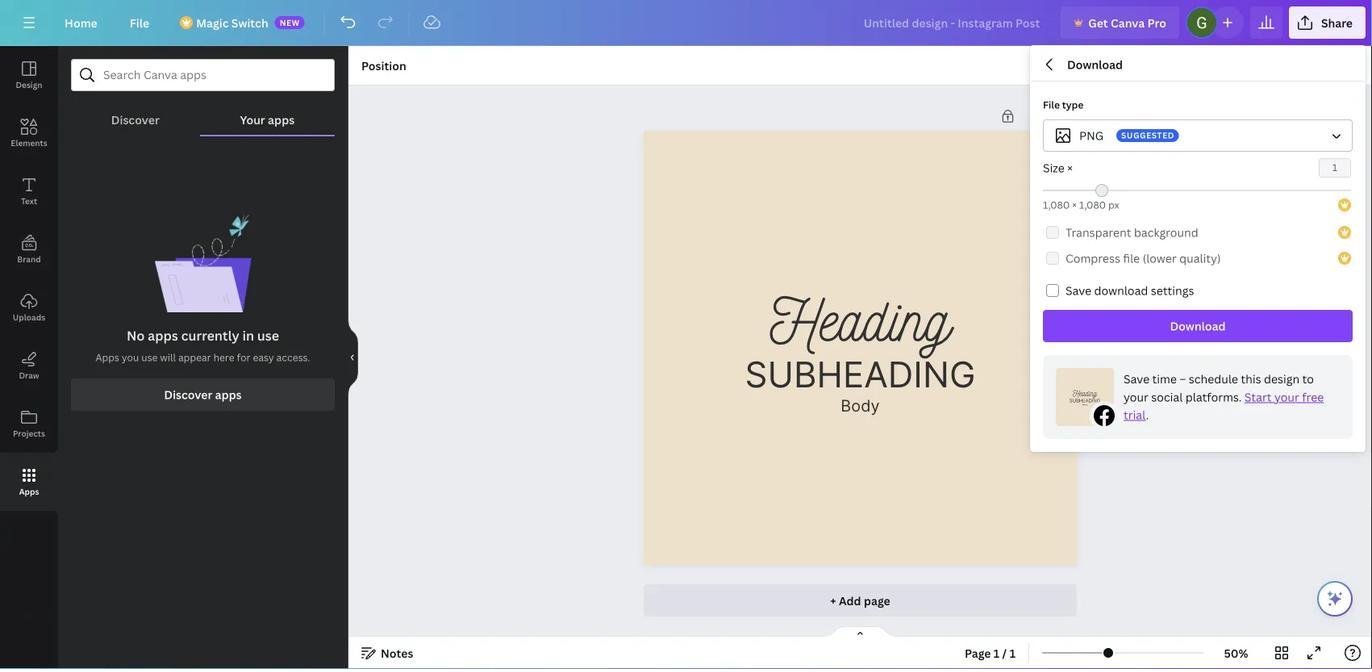 Task type: vqa. For each thing, say whether or not it's contained in the screenshot.
'1 of 6' related to Light Brown Organic Warm Wedding Event Website group
no



Task type: describe. For each thing, give the bounding box(es) containing it.
you
[[122, 351, 139, 364]]

page
[[864, 593, 891, 608]]

50% button
[[1211, 640, 1263, 666]]

show pages image
[[822, 625, 899, 638]]

settings
[[1152, 283, 1195, 298]]

easy
[[253, 351, 274, 364]]

Design title text field
[[851, 6, 1055, 39]]

canva
[[1111, 15, 1145, 30]]

new
[[280, 17, 300, 28]]

uploads button
[[0, 278, 58, 337]]

in
[[242, 327, 254, 344]]

position button
[[355, 52, 413, 78]]

/
[[1003, 645, 1007, 661]]

brand
[[17, 253, 41, 264]]

apps inside no apps currently in use apps you use will appear here for easy access.
[[96, 351, 119, 364]]

to
[[1303, 371, 1315, 387]]

get
[[1089, 15, 1109, 30]]

discover button
[[71, 91, 200, 135]]

will
[[160, 351, 176, 364]]

save download settings
[[1066, 283, 1195, 298]]

switch
[[231, 15, 268, 30]]

× for size
[[1068, 160, 1073, 176]]

× for 1,080
[[1073, 198, 1077, 211]]

design
[[16, 79, 42, 90]]

projects button
[[0, 395, 58, 453]]

magic switch
[[196, 15, 268, 30]]

file button
[[117, 6, 162, 39]]

design
[[1265, 371, 1300, 387]]

access.
[[277, 351, 310, 364]]

design button
[[0, 46, 58, 104]]

elements
[[11, 137, 47, 148]]

for
[[237, 351, 251, 364]]

start your free trial
[[1124, 389, 1325, 423]]

no
[[127, 327, 145, 344]]

apps inside button
[[19, 486, 39, 497]]

transparent background
[[1066, 225, 1199, 240]]

png
[[1080, 128, 1104, 143]]

social
[[1152, 389, 1183, 405]]

magic
[[196, 15, 229, 30]]

+
[[831, 593, 837, 608]]

hide image
[[348, 319, 358, 396]]

here
[[214, 351, 235, 364]]

projects
[[13, 428, 45, 439]]

start
[[1245, 389, 1272, 405]]

your inside save time – schedule this design to your social platforms.
[[1124, 389, 1149, 405]]

your inside start your free trial
[[1275, 389, 1300, 405]]

px
[[1109, 198, 1120, 211]]

1,080 × 1,080 px
[[1044, 198, 1120, 211]]

compress
[[1066, 251, 1121, 266]]

get canva pro button
[[1061, 6, 1180, 39]]

1 1 from the left
[[994, 645, 1000, 661]]

home link
[[52, 6, 110, 39]]

heading subheading body
[[745, 280, 976, 415]]

quality)
[[1180, 251, 1222, 266]]

free
[[1303, 389, 1325, 405]]

size
[[1044, 160, 1065, 176]]

schedule
[[1189, 371, 1239, 387]]

Search Canva apps search field
[[103, 60, 303, 90]]

transparent
[[1066, 225, 1132, 240]]

type
[[1063, 98, 1084, 111]]

side panel tab list
[[0, 46, 58, 511]]

(lower
[[1143, 251, 1177, 266]]

Size × text field
[[1320, 159, 1351, 177]]

background
[[1135, 225, 1199, 240]]

discover apps button
[[71, 379, 335, 411]]

save for save time – schedule this design to your social platforms.
[[1124, 371, 1150, 387]]

size ×
[[1044, 160, 1073, 176]]

text button
[[0, 162, 58, 220]]

position
[[362, 58, 407, 73]]

draw
[[19, 370, 39, 381]]

canva assistant image
[[1326, 589, 1345, 609]]

draw button
[[0, 337, 58, 395]]



Task type: locate. For each thing, give the bounding box(es) containing it.
1
[[994, 645, 1000, 661], [1010, 645, 1016, 661]]

your down design
[[1275, 389, 1300, 405]]

2 1,080 from the left
[[1080, 198, 1107, 211]]

1,080 left px
[[1080, 198, 1107, 211]]

1 your from the left
[[1124, 389, 1149, 405]]

platforms.
[[1186, 389, 1242, 405]]

apps down the here
[[215, 387, 242, 402]]

share
[[1322, 15, 1353, 30]]

apps for discover
[[215, 387, 242, 402]]

this
[[1242, 371, 1262, 387]]

×
[[1068, 160, 1073, 176], [1073, 198, 1077, 211]]

transparent background link
[[1044, 220, 1353, 245]]

download button
[[1044, 310, 1353, 342]]

file inside dropdown button
[[130, 15, 149, 30]]

1 vertical spatial use
[[141, 351, 158, 364]]

your apps button
[[200, 91, 335, 135]]

discover inside button
[[164, 387, 213, 402]]

1 vertical spatial download
[[1171, 318, 1226, 334]]

apps left you
[[96, 351, 119, 364]]

0 horizontal spatial 1
[[994, 645, 1000, 661]]

home
[[65, 15, 97, 30]]

apps button
[[0, 453, 58, 511]]

discover for discover apps
[[164, 387, 213, 402]]

2 1 from the left
[[1010, 645, 1016, 661]]

share button
[[1290, 6, 1366, 39]]

0 vertical spatial ×
[[1068, 160, 1073, 176]]

2 horizontal spatial apps
[[268, 112, 295, 127]]

heading
[[770, 280, 951, 354]]

download inside button
[[1171, 318, 1226, 334]]

compress file (lower quality)
[[1066, 251, 1222, 266]]

1 horizontal spatial discover
[[164, 387, 213, 402]]

add
[[839, 593, 862, 608]]

your
[[1124, 389, 1149, 405], [1275, 389, 1300, 405]]

0 vertical spatial save
[[1066, 283, 1092, 298]]

1 horizontal spatial use
[[257, 327, 279, 344]]

your
[[240, 112, 265, 127]]

file for file
[[130, 15, 149, 30]]

download
[[1095, 283, 1149, 298]]

notes
[[381, 645, 414, 661]]

apps
[[96, 351, 119, 364], [19, 486, 39, 497]]

0 vertical spatial discover
[[111, 112, 160, 127]]

1 1,080 from the left
[[1044, 198, 1070, 211]]

2 vertical spatial apps
[[215, 387, 242, 402]]

notes button
[[355, 640, 420, 666]]

+ add page
[[831, 593, 891, 608]]

file
[[1124, 251, 1141, 266]]

0 vertical spatial apps
[[96, 351, 119, 364]]

1,080
[[1044, 198, 1070, 211], [1080, 198, 1107, 211]]

1 horizontal spatial apps
[[96, 351, 119, 364]]

compress file (lower quality) link
[[1044, 245, 1353, 271]]

uploads
[[13, 312, 45, 322]]

0 horizontal spatial discover
[[111, 112, 160, 127]]

get canva pro
[[1089, 15, 1167, 30]]

× up "transparent"
[[1073, 198, 1077, 211]]

.
[[1147, 407, 1150, 423]]

1 horizontal spatial save
[[1124, 371, 1150, 387]]

0 horizontal spatial apps
[[148, 327, 178, 344]]

use right in
[[257, 327, 279, 344]]

0 horizontal spatial use
[[141, 351, 158, 364]]

apps inside "button"
[[268, 112, 295, 127]]

1 left /
[[994, 645, 1000, 661]]

save
[[1066, 283, 1092, 298], [1124, 371, 1150, 387]]

apps up will
[[148, 327, 178, 344]]

download down settings in the top of the page
[[1171, 318, 1226, 334]]

2 your from the left
[[1275, 389, 1300, 405]]

0 vertical spatial use
[[257, 327, 279, 344]]

+ add page button
[[644, 584, 1078, 617]]

1 right /
[[1010, 645, 1016, 661]]

1 vertical spatial apps
[[148, 327, 178, 344]]

0 vertical spatial download
[[1068, 57, 1124, 72]]

apps for no
[[148, 327, 178, 344]]

1 vertical spatial ×
[[1073, 198, 1077, 211]]

time
[[1153, 371, 1177, 387]]

1 horizontal spatial 1
[[1010, 645, 1016, 661]]

discover
[[111, 112, 160, 127], [164, 387, 213, 402]]

page
[[965, 645, 991, 661]]

0 horizontal spatial save
[[1066, 283, 1092, 298]]

your up trial
[[1124, 389, 1149, 405]]

0 vertical spatial apps
[[268, 112, 295, 127]]

apps inside no apps currently in use apps you use will appear here for easy access.
[[148, 327, 178, 344]]

0 horizontal spatial your
[[1124, 389, 1149, 405]]

empty folder image displayed when there are no installed apps image
[[155, 214, 251, 312]]

apps down projects
[[19, 486, 39, 497]]

1 horizontal spatial your
[[1275, 389, 1300, 405]]

save left time
[[1124, 371, 1150, 387]]

0 horizontal spatial file
[[130, 15, 149, 30]]

download down get
[[1068, 57, 1124, 72]]

currently
[[181, 327, 239, 344]]

save down the compress at the top right
[[1066, 283, 1092, 298]]

elements button
[[0, 104, 58, 162]]

page 1 / 1
[[965, 645, 1016, 661]]

–
[[1180, 371, 1187, 387]]

subheading
[[745, 354, 976, 396]]

file right home link
[[130, 15, 149, 30]]

1 horizontal spatial apps
[[215, 387, 242, 402]]

0 horizontal spatial 1,080
[[1044, 198, 1070, 211]]

0 vertical spatial file
[[130, 15, 149, 30]]

1 vertical spatial save
[[1124, 371, 1150, 387]]

body
[[841, 396, 880, 415]]

appear
[[178, 351, 211, 364]]

pro
[[1148, 15, 1167, 30]]

1 vertical spatial apps
[[19, 486, 39, 497]]

apps right the "your"
[[268, 112, 295, 127]]

0 horizontal spatial download
[[1068, 57, 1124, 72]]

use left will
[[141, 351, 158, 364]]

1 horizontal spatial file
[[1044, 98, 1060, 111]]

save for save download settings
[[1066, 283, 1092, 298]]

file left type
[[1044, 98, 1060, 111]]

file type
[[1044, 98, 1084, 111]]

apps inside button
[[215, 387, 242, 402]]

× right the size
[[1068, 160, 1073, 176]]

discover inside 'button'
[[111, 112, 160, 127]]

1 vertical spatial discover
[[164, 387, 213, 402]]

text
[[21, 195, 37, 206]]

no apps currently in use apps you use will appear here for easy access.
[[96, 327, 310, 364]]

trial
[[1124, 407, 1147, 423]]

1 horizontal spatial 1,080
[[1080, 198, 1107, 211]]

discover apps
[[164, 387, 242, 402]]

0 horizontal spatial apps
[[19, 486, 39, 497]]

1 vertical spatial file
[[1044, 98, 1060, 111]]

1,080 down size ×
[[1044, 198, 1070, 211]]

use
[[257, 327, 279, 344], [141, 351, 158, 364]]

save time – schedule this design to your social platforms.
[[1124, 371, 1315, 405]]

file
[[130, 15, 149, 30], [1044, 98, 1060, 111]]

brand button
[[0, 220, 58, 278]]

main menu bar
[[0, 0, 1373, 46]]

50%
[[1225, 645, 1249, 661]]

discover for discover
[[111, 112, 160, 127]]

save inside save time – schedule this design to your social platforms.
[[1124, 371, 1150, 387]]

file for file type
[[1044, 98, 1060, 111]]

suggested
[[1122, 130, 1175, 141]]

1 horizontal spatial download
[[1171, 318, 1226, 334]]

apps for your
[[268, 112, 295, 127]]

File type button
[[1044, 119, 1353, 152]]

your apps
[[240, 112, 295, 127]]



